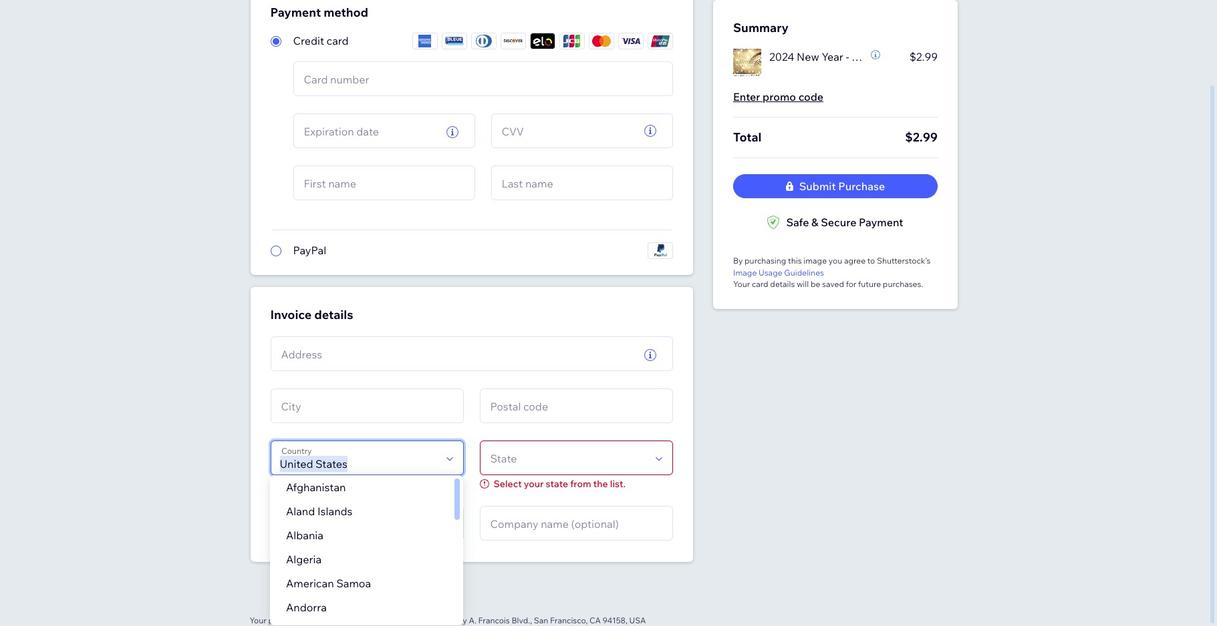 Task type: locate. For each thing, give the bounding box(es) containing it.
0 horizontal spatial will
[[303, 616, 315, 626]]

State field
[[486, 442, 649, 475]]

name for last
[[525, 177, 553, 191]]

details
[[770, 279, 795, 289], [314, 307, 353, 323]]

first name
[[304, 177, 356, 191]]

enter promo code
[[733, 90, 823, 104]]

name down the state
[[541, 518, 569, 531]]

francisco,
[[550, 616, 588, 626]]

andorra
[[286, 602, 327, 615]]

details down usage
[[770, 279, 795, 289]]

None field
[[277, 442, 440, 475]]

this
[[788, 256, 801, 266]]

first
[[304, 177, 326, 191]]

0 horizontal spatial payment
[[270, 5, 321, 20]]

your down image
[[733, 279, 750, 289]]

submit
[[799, 180, 836, 193]]

albania
[[286, 529, 323, 543]]

0 horizontal spatial code
[[523, 400, 548, 414]]

aland islands
[[286, 505, 352, 519]]

name right first
[[328, 177, 356, 191]]

(optional)
[[571, 518, 619, 531]]

inc.,
[[414, 616, 429, 626]]

name for company
[[541, 518, 569, 531]]

card right credit
[[327, 34, 349, 47]]

payment
[[270, 5, 321, 20], [859, 216, 903, 229]]

name
[[328, 177, 356, 191], [525, 177, 553, 191], [541, 518, 569, 531]]

details right invoice
[[314, 307, 353, 323]]

number
[[330, 73, 369, 86]]

Expiration date telephone field
[[300, 114, 436, 148]]

summary
[[733, 20, 788, 35]]

cvv
[[502, 125, 524, 138]]

purchasing
[[744, 256, 786, 266]]

0 vertical spatial code
[[798, 90, 823, 104]]

0 vertical spatial $2.99
[[909, 50, 937, 64]]

1 horizontal spatial code
[[798, 90, 823, 104]]

will inside by purchasing this image you agree to shutterstock's image usage guidelines your card details will be saved for future purchases.
[[797, 279, 809, 289]]

be
[[810, 279, 820, 289], [317, 616, 327, 626]]

details inside by purchasing this image you agree to shutterstock's image usage guidelines your card details will be saved for future purchases.
[[770, 279, 795, 289]]

guidelines
[[784, 268, 824, 278]]

american
[[286, 578, 334, 591]]

expiration date
[[304, 125, 379, 138]]

invoice details
[[270, 307, 353, 323]]

1 vertical spatial $2.99
[[905, 130, 937, 145]]

0 horizontal spatial card
[[327, 34, 349, 47]]

code
[[798, 90, 823, 104], [523, 400, 548, 414]]

1 vertical spatial your
[[250, 616, 267, 626]]

by purchasing this image you agree to shutterstock's image usage guidelines your card details will be saved for future purchases.
[[733, 256, 930, 289]]

enter promo code button
[[733, 89, 823, 105]]

card
[[327, 34, 349, 47], [752, 279, 768, 289]]

phone
[[281, 518, 313, 531]]

list box
[[270, 476, 463, 627]]

Postal code text field
[[486, 390, 666, 423]]

0 vertical spatial be
[[810, 279, 820, 289]]

1 vertical spatial details
[[314, 307, 353, 323]]

will
[[797, 279, 809, 289], [303, 616, 315, 626]]

expiration
[[304, 125, 354, 138]]

will down guidelines
[[797, 279, 809, 289]]

code right promo
[[798, 90, 823, 104]]

card down usage
[[752, 279, 768, 289]]

by
[[733, 256, 743, 266]]

the
[[593, 479, 608, 491]]

company
[[490, 518, 538, 531]]

payment up credit
[[270, 5, 321, 20]]

1 horizontal spatial card
[[752, 279, 768, 289]]

will down andorra
[[303, 616, 315, 626]]

secure
[[821, 216, 856, 229]]

0 vertical spatial payment
[[270, 5, 321, 20]]

0 vertical spatial will
[[797, 279, 809, 289]]

you
[[828, 256, 842, 266]]

1 horizontal spatial be
[[810, 279, 820, 289]]

usa
[[629, 616, 646, 626]]

code right postal
[[523, 400, 548, 414]]

payment up to
[[859, 216, 903, 229]]

be down andorra
[[317, 616, 327, 626]]

your
[[733, 279, 750, 289], [250, 616, 267, 626]]

1 vertical spatial card
[[752, 279, 768, 289]]

your payment will be processed by wix.com inc., 500 terry a. francois blvd., san francisco, ca 94158, usa
[[250, 616, 646, 626]]

submit purchase button
[[733, 174, 937, 199]]

card inside by purchasing this image you agree to shutterstock's image usage guidelines your card details will be saved for future purchases.
[[752, 279, 768, 289]]

wix.com
[[380, 616, 412, 626]]

safe & secure payment
[[786, 216, 903, 229]]

image
[[803, 256, 827, 266]]

safe
[[786, 216, 809, 229]]

0 vertical spatial your
[[733, 279, 750, 289]]

be down guidelines
[[810, 279, 820, 289]]

card
[[304, 73, 328, 86]]

last
[[502, 177, 523, 191]]

from
[[570, 479, 591, 491]]

1 horizontal spatial your
[[733, 279, 750, 289]]

1 horizontal spatial details
[[770, 279, 795, 289]]

promo
[[762, 90, 796, 104]]

blvd.,
[[512, 616, 532, 626]]

your inside by purchasing this image you agree to shutterstock's image usage guidelines your card details will be saved for future purchases.
[[733, 279, 750, 289]]

Company name (optional) text field
[[486, 507, 666, 541]]

0 horizontal spatial details
[[314, 307, 353, 323]]

1 horizontal spatial will
[[797, 279, 809, 289]]

your left payment
[[250, 616, 267, 626]]

afghanistan
[[286, 481, 346, 495]]

name right last
[[525, 177, 553, 191]]

$2.99
[[909, 50, 937, 64], [905, 130, 937, 145]]

paypal
[[293, 244, 326, 257]]

0 horizontal spatial be
[[317, 616, 327, 626]]

samoa
[[336, 578, 371, 591]]

future
[[858, 279, 881, 289]]

shutterstock's
[[877, 256, 930, 266]]

total
[[733, 130, 761, 145]]

0 vertical spatial details
[[770, 279, 795, 289]]

1 horizontal spatial payment
[[859, 216, 903, 229]]



Task type: describe. For each thing, give the bounding box(es) containing it.
2024 new year - clock and golden fireworks - countdown to midnight  - abstract defocused background image
[[733, 49, 761, 77]]

card number
[[304, 73, 369, 86]]

code inside button
[[798, 90, 823, 104]]

algeria
[[286, 553, 321, 567]]

postal
[[490, 400, 521, 414]]

name for first
[[328, 177, 356, 191]]

credit
[[293, 34, 324, 47]]

image
[[733, 268, 757, 278]]

company name (optional)
[[490, 518, 619, 531]]

Address text field
[[277, 338, 634, 371]]

payment
[[268, 616, 301, 626]]

0 horizontal spatial your
[[250, 616, 267, 626]]

your
[[524, 479, 544, 491]]

to
[[867, 256, 875, 266]]

payment method
[[270, 5, 368, 20]]

1 vertical spatial payment
[[859, 216, 903, 229]]

500
[[431, 616, 446, 626]]

agree
[[844, 256, 865, 266]]

state
[[546, 479, 568, 491]]

by
[[369, 616, 379, 626]]

1 vertical spatial will
[[303, 616, 315, 626]]

select your state from the list.
[[494, 479, 626, 491]]

date
[[356, 125, 379, 138]]

credit card
[[293, 34, 349, 47]]

be inside by purchasing this image you agree to shutterstock's image usage guidelines your card details will be saved for future purchases.
[[810, 279, 820, 289]]

First name text field
[[300, 166, 468, 200]]

list.
[[610, 479, 626, 491]]

for
[[846, 279, 856, 289]]

enter
[[733, 90, 760, 104]]

City text field
[[277, 390, 457, 423]]

terry
[[448, 616, 467, 626]]

Last name text field
[[498, 166, 666, 200]]

usage
[[758, 268, 782, 278]]

Phone telephone field
[[277, 507, 457, 541]]

processed
[[329, 616, 368, 626]]

image usage guidelines link
[[733, 267, 824, 279]]

1 vertical spatial be
[[317, 616, 327, 626]]

a.
[[469, 616, 476, 626]]

aland
[[286, 505, 315, 519]]

&
[[811, 216, 818, 229]]

1 vertical spatial code
[[523, 400, 548, 414]]

address
[[281, 348, 322, 362]]

francois
[[478, 616, 510, 626]]

select
[[494, 479, 522, 491]]

0 vertical spatial card
[[327, 34, 349, 47]]

city
[[281, 400, 301, 414]]

saved
[[822, 279, 844, 289]]

islands
[[317, 505, 352, 519]]

list box containing afghanistan
[[270, 476, 463, 627]]

purchases.
[[883, 279, 923, 289]]

san
[[534, 616, 548, 626]]

last name
[[502, 177, 553, 191]]

ca
[[590, 616, 601, 626]]

submit purchase
[[799, 180, 885, 193]]

method
[[324, 5, 368, 20]]

purchase
[[838, 180, 885, 193]]

american samoa
[[286, 578, 371, 591]]

94158,
[[603, 616, 628, 626]]

invoice
[[270, 307, 312, 323]]

postal code
[[490, 400, 548, 414]]

state
[[490, 453, 517, 466]]



Task type: vqa. For each thing, say whether or not it's contained in the screenshot.
help button
no



